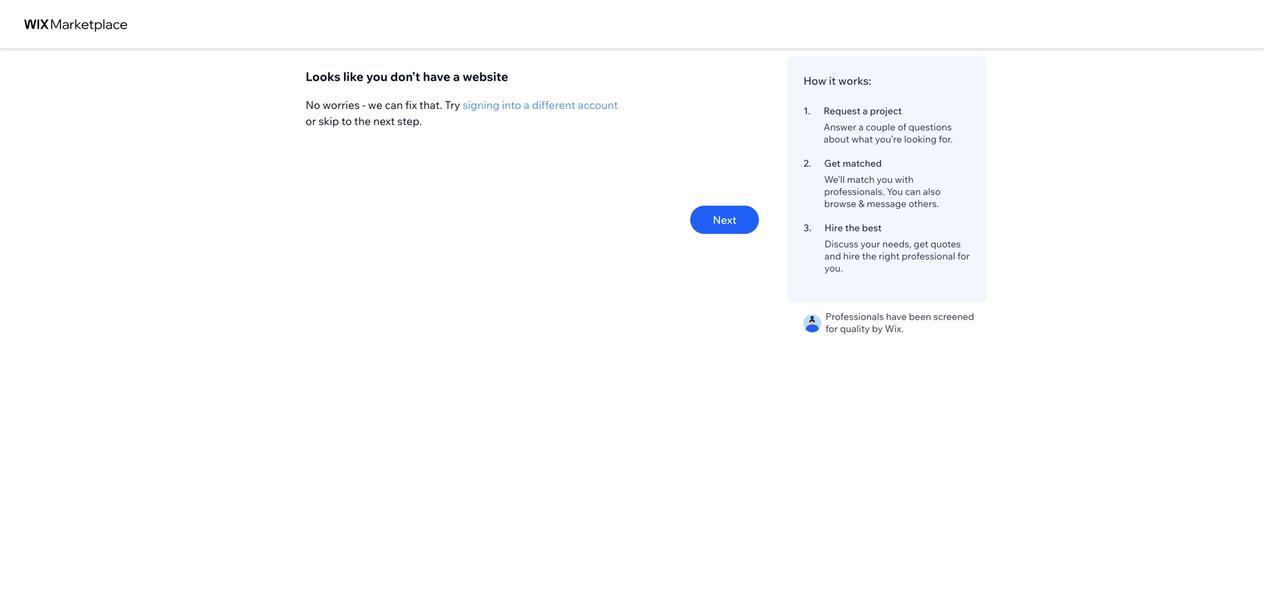 Task type: locate. For each thing, give the bounding box(es) containing it.
to
[[341, 114, 352, 128]]

couple
[[866, 121, 896, 133]]

you.
[[825, 263, 843, 274]]

0 horizontal spatial you
[[366, 69, 388, 84]]

2 vertical spatial .
[[809, 222, 811, 234]]

0 horizontal spatial the
[[354, 114, 371, 128]]

answer
[[824, 121, 856, 133]]

can left fix
[[385, 98, 403, 112]]

have
[[423, 69, 450, 84], [886, 311, 907, 323]]

best
[[862, 222, 882, 234]]

hire
[[825, 222, 843, 234]]

. for 1
[[808, 105, 810, 117]]

the
[[354, 114, 371, 128], [845, 222, 860, 234], [862, 250, 877, 262]]

1 vertical spatial have
[[886, 311, 907, 323]]

0 vertical spatial you
[[366, 69, 388, 84]]

for down the quotes
[[957, 250, 970, 262]]

have up wix.
[[886, 311, 907, 323]]

0 horizontal spatial for
[[826, 323, 838, 335]]

1 horizontal spatial the
[[845, 222, 860, 234]]

can inside the no worries - we can fix that. try signing into a different account or skip to the next step.
[[385, 98, 403, 112]]

can inside get matched we'll match you with professionals. you can also browse & message others.
[[905, 186, 921, 198]]

1 horizontal spatial can
[[905, 186, 921, 198]]

the right hire
[[845, 222, 860, 234]]

for inside hire the best discuss your needs, get quotes and hire the right professional for you.
[[957, 250, 970, 262]]

the right to
[[354, 114, 371, 128]]

next
[[373, 114, 395, 128]]

skip
[[319, 114, 339, 128]]

wix.
[[885, 323, 904, 335]]

0 vertical spatial for
[[957, 250, 970, 262]]

you inside get matched we'll match you with professionals. you can also browse & message others.
[[877, 174, 893, 185]]

a
[[453, 69, 460, 84], [524, 98, 530, 112], [863, 105, 868, 117], [859, 121, 864, 133]]

2 .
[[803, 158, 811, 169]]

. down 'how'
[[808, 105, 810, 117]]

your
[[861, 238, 880, 250]]

you right like
[[366, 69, 388, 84]]

worries
[[323, 98, 360, 112]]

a inside the no worries - we can fix that. try signing into a different account or skip to the next step.
[[524, 98, 530, 112]]

1 vertical spatial you
[[877, 174, 893, 185]]

. left get
[[809, 158, 811, 169]]

can
[[385, 98, 403, 112], [905, 186, 921, 198]]

different
[[532, 98, 575, 112]]

you up 'you'
[[877, 174, 893, 185]]

have up that.
[[423, 69, 450, 84]]

0 vertical spatial .
[[808, 105, 810, 117]]

don't
[[390, 69, 420, 84]]

. left hire
[[809, 222, 811, 234]]

1 horizontal spatial for
[[957, 250, 970, 262]]

how
[[803, 74, 827, 88]]

0 horizontal spatial have
[[423, 69, 450, 84]]

needs,
[[882, 238, 912, 250]]

1 vertical spatial the
[[845, 222, 860, 234]]

quality
[[840, 323, 870, 335]]

signing
[[463, 98, 499, 112]]

hire the best discuss your needs, get quotes and hire the right professional for you.
[[825, 222, 970, 274]]

the inside the no worries - we can fix that. try signing into a different account or skip to the next step.
[[354, 114, 371, 128]]

with
[[895, 174, 914, 185]]

others.
[[909, 198, 939, 210]]

3 .
[[803, 222, 811, 234]]

we
[[368, 98, 382, 112]]

for
[[957, 250, 970, 262], [826, 323, 838, 335]]

for inside professionals have been screened for quality by wix.
[[826, 323, 838, 335]]

can down with
[[905, 186, 921, 198]]

1 vertical spatial can
[[905, 186, 921, 198]]

a right the into
[[524, 98, 530, 112]]

1 horizontal spatial have
[[886, 311, 907, 323]]

0 vertical spatial can
[[385, 98, 403, 112]]

step.
[[397, 114, 422, 128]]

for left quality
[[826, 323, 838, 335]]

2 horizontal spatial the
[[862, 250, 877, 262]]

0 vertical spatial have
[[423, 69, 450, 84]]

-
[[362, 98, 366, 112]]

the down your
[[862, 250, 877, 262]]

0 horizontal spatial can
[[385, 98, 403, 112]]

request a project answer a couple of questions about what you're looking for.
[[824, 105, 953, 145]]

1 vertical spatial .
[[809, 158, 811, 169]]

you
[[366, 69, 388, 84], [877, 174, 893, 185]]

next
[[713, 213, 737, 227]]

website
[[463, 69, 508, 84]]

hire
[[843, 250, 860, 262]]

match
[[847, 174, 875, 185]]

.
[[808, 105, 810, 117], [809, 158, 811, 169], [809, 222, 811, 234]]

0 vertical spatial the
[[354, 114, 371, 128]]

next button
[[690, 206, 759, 234]]

professional
[[902, 250, 955, 262]]

1 vertical spatial for
[[826, 323, 838, 335]]

1 horizontal spatial you
[[877, 174, 893, 185]]



Task type: describe. For each thing, give the bounding box(es) containing it.
how it works:
[[803, 74, 871, 88]]

get
[[824, 158, 841, 169]]

looks like you don't have a website
[[306, 69, 508, 84]]

a up try
[[453, 69, 460, 84]]

2
[[803, 158, 809, 169]]

you
[[887, 186, 903, 198]]

no worries - we can fix that. try signing into a different account or skip to the next step.
[[306, 98, 618, 128]]

no
[[306, 98, 320, 112]]

professionals.
[[824, 186, 885, 198]]

a up what at the top right of page
[[859, 121, 864, 133]]

fix
[[405, 98, 417, 112]]

request
[[824, 105, 861, 117]]

what
[[852, 133, 873, 145]]

about
[[824, 133, 849, 145]]

of
[[898, 121, 906, 133]]

try
[[445, 98, 460, 112]]

we'll
[[824, 174, 845, 185]]

. for 2
[[809, 158, 811, 169]]

professionals
[[826, 311, 884, 323]]

into
[[502, 98, 521, 112]]

account
[[578, 98, 618, 112]]

. for 3
[[809, 222, 811, 234]]

or
[[306, 114, 316, 128]]

and
[[825, 250, 841, 262]]

right
[[879, 250, 900, 262]]

1
[[803, 105, 808, 117]]

quotes
[[931, 238, 961, 250]]

professionals have been screened for quality by wix.
[[826, 311, 974, 335]]

3
[[803, 222, 809, 234]]

also
[[923, 186, 941, 198]]

looks
[[306, 69, 340, 84]]

browse
[[824, 198, 856, 210]]

matched
[[843, 158, 882, 169]]

screened
[[933, 311, 974, 323]]

get matched we'll match you with professionals. you can also browse & message others.
[[824, 158, 941, 210]]

by
[[872, 323, 883, 335]]

a left project
[[863, 105, 868, 117]]

have inside professionals have been screened for quality by wix.
[[886, 311, 907, 323]]

discuss
[[825, 238, 858, 250]]

been
[[909, 311, 931, 323]]

it
[[829, 74, 836, 88]]

looking
[[904, 133, 937, 145]]

message
[[867, 198, 906, 210]]

get
[[914, 238, 928, 250]]

project
[[870, 105, 902, 117]]

for.
[[939, 133, 953, 145]]

questions
[[909, 121, 952, 133]]

that.
[[419, 98, 442, 112]]

signing into a different account link
[[463, 98, 618, 112]]

like
[[343, 69, 364, 84]]

&
[[859, 198, 865, 210]]

1 .
[[803, 105, 810, 117]]

2 vertical spatial the
[[862, 250, 877, 262]]

you're
[[875, 133, 902, 145]]

works:
[[838, 74, 871, 88]]



Task type: vqa. For each thing, say whether or not it's contained in the screenshot.
.
yes



